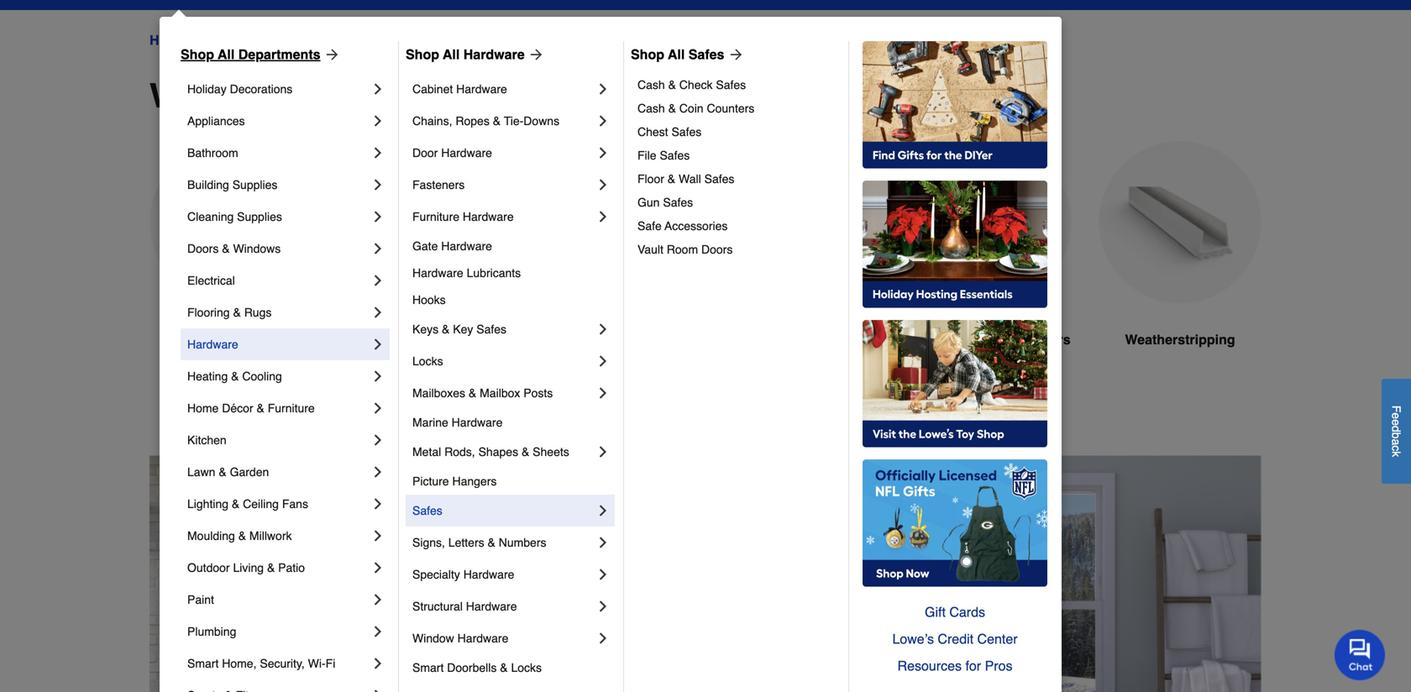 Task type: describe. For each thing, give the bounding box(es) containing it.
home décor & furniture link
[[187, 392, 370, 424]]

a piece of white weatherstripping. image
[[1099, 141, 1262, 304]]

chevron right image for chains, ropes & tie-downs
[[595, 113, 612, 129]]

chevron right image for home décor & furniture
[[370, 400, 386, 417]]

holiday decorations link
[[187, 73, 370, 105]]

supplies for building supplies
[[232, 178, 278, 192]]

a white three-panel, craftsman-style, prehung interior door with doorframe and hinges. image
[[339, 141, 502, 304]]

center
[[977, 631, 1018, 647]]

floor & wall safes link
[[638, 167, 837, 191]]

& right letters
[[488, 536, 495, 549]]

locks link
[[412, 345, 595, 377]]

mailboxes & mailbox posts link
[[412, 377, 595, 409]]

interior
[[376, 332, 423, 347]]

marine hardware
[[412, 416, 503, 429]]

hardware for door hardware
[[441, 146, 492, 160]]

& inside "link"
[[668, 78, 676, 92]]

holiday decorations
[[187, 82, 293, 96]]

cash for cash & coin counters
[[638, 102, 665, 115]]

gift
[[925, 604, 946, 620]]

doors inside "link"
[[701, 243, 733, 256]]

hardware for specialty hardware
[[463, 568, 514, 581]]

hardware inside hardware link
[[187, 338, 238, 351]]

mailbox
[[480, 386, 520, 400]]

a black double-hung window with six panes. image
[[529, 141, 692, 304]]

doors & windows
[[187, 242, 281, 255]]

flooring & rugs link
[[187, 297, 370, 328]]

vault room doors link
[[638, 238, 837, 261]]

chevron right image for cleaning supplies
[[370, 208, 386, 225]]

safes down picture
[[412, 504, 443, 517]]

& left wall
[[668, 172, 676, 186]]

mailboxes
[[412, 386, 465, 400]]

garden
[[230, 465, 269, 479]]

rods,
[[444, 445, 475, 459]]

décor
[[222, 402, 253, 415]]

cleaning supplies
[[187, 210, 282, 223]]

& left the millwork
[[238, 529, 246, 543]]

chevron right image for specialty hardware
[[595, 566, 612, 583]]

hardware lubricants
[[412, 266, 521, 280]]

visit the lowe's toy shop. image
[[863, 320, 1048, 448]]

all for safes
[[668, 47, 685, 62]]

pros
[[985, 658, 1013, 674]]

flooring & rugs
[[187, 306, 272, 319]]

lowe's credit center link
[[863, 626, 1048, 653]]

chevron right image for building supplies
[[370, 176, 386, 193]]

metal
[[412, 445, 441, 459]]

chevron right image for paint
[[370, 591, 386, 608]]

doorbells
[[447, 661, 497, 675]]

chevron right image for fasteners
[[595, 176, 612, 193]]

& up "decorations"
[[260, 32, 269, 48]]

vault room doors
[[638, 243, 733, 256]]

security,
[[260, 657, 305, 670]]

hardware inside "hardware lubricants" link
[[412, 266, 463, 280]]

electrical link
[[187, 265, 370, 297]]

keys & key safes link
[[412, 313, 595, 345]]

d
[[1390, 426, 1403, 432]]

gate hardware
[[412, 239, 492, 253]]

cash & coin counters
[[638, 102, 755, 115]]

hardware for window hardware
[[458, 632, 509, 645]]

& left the 'sheets'
[[522, 445, 529, 459]]

1 e from the top
[[1390, 413, 1403, 419]]

cash for cash & check safes
[[638, 78, 665, 92]]

& down window hardware link
[[500, 661, 508, 675]]

decorations
[[230, 82, 293, 96]]

safes right "key"
[[477, 323, 507, 336]]

safe accessories
[[638, 219, 728, 233]]

& inside 'link'
[[668, 102, 676, 115]]

chevron right image for locks
[[595, 353, 612, 370]]

signs,
[[412, 536, 445, 549]]

hardware for cabinet hardware
[[456, 82, 507, 96]]

chevron right image for hardware
[[370, 336, 386, 353]]

flooring
[[187, 306, 230, 319]]

chevron right image for smart home, security, wi-fi
[[370, 655, 386, 672]]

windows link
[[529, 141, 692, 390]]

0 vertical spatial locks
[[412, 355, 443, 368]]

kitchen
[[187, 433, 227, 447]]

hardware for furniture hardware
[[463, 210, 514, 223]]

chevron right image for lawn & garden
[[370, 464, 386, 481]]

chevron right image for holiday decorations
[[370, 81, 386, 97]]

chevron right image for structural hardware
[[595, 598, 612, 615]]

letters
[[448, 536, 484, 549]]

sheets
[[533, 445, 569, 459]]

picture
[[412, 475, 449, 488]]

chevron right image for doors & windows
[[370, 240, 386, 257]]

& left rugs
[[233, 306, 241, 319]]

home,
[[222, 657, 257, 670]]

smart home, security, wi-fi link
[[187, 648, 370, 680]]

chevron right image for furniture hardware
[[595, 208, 612, 225]]

window hardware link
[[412, 622, 595, 654]]

shop for shop all hardware
[[406, 47, 439, 62]]

gift cards link
[[863, 599, 1048, 626]]

interior doors link
[[339, 141, 502, 390]]

gate
[[412, 239, 438, 253]]

outdoor living & patio link
[[187, 552, 370, 584]]

chevron right image for appliances
[[370, 113, 386, 129]]

appliances
[[187, 114, 245, 128]]

wall
[[679, 172, 701, 186]]

arrow right image for hardware
[[525, 46, 545, 63]]

c
[[1390, 445, 1403, 451]]

cash & check safes
[[638, 78, 746, 92]]

kitchen link
[[187, 424, 370, 456]]

safe
[[638, 219, 662, 233]]

window
[[412, 632, 454, 645]]

cards
[[950, 604, 985, 620]]

home for home décor & furniture
[[187, 402, 219, 415]]

shop all departments link
[[181, 45, 341, 65]]

holiday
[[187, 82, 227, 96]]

chevron right image for moulding & millwork
[[370, 528, 386, 544]]

signs, letters & numbers
[[412, 536, 546, 549]]

safes down chest safes
[[660, 149, 690, 162]]

signs, letters & numbers link
[[412, 527, 595, 559]]

& right lawn
[[219, 465, 227, 479]]

file safes
[[638, 149, 690, 162]]

smart doorbells & locks
[[412, 661, 542, 675]]

key
[[453, 323, 473, 336]]

holiday hosting essentials. image
[[863, 181, 1048, 308]]

chevron right image for outdoor living & patio
[[370, 559, 386, 576]]

chevron right image for plumbing
[[370, 623, 386, 640]]

garage
[[910, 332, 956, 347]]

lowe's
[[893, 631, 934, 647]]

1 vertical spatial windows & doors
[[150, 76, 437, 115]]

& left tie-
[[493, 114, 501, 128]]

building supplies link
[[187, 169, 370, 201]]

lawn
[[187, 465, 215, 479]]

heating & cooling
[[187, 370, 282, 383]]

chevron right image for metal rods, shapes & sheets
[[595, 444, 612, 460]]

door hardware link
[[412, 137, 595, 169]]

doors down hooks
[[426, 332, 465, 347]]

picture hangers link
[[412, 468, 612, 495]]

chevron right image for bathroom
[[370, 144, 386, 161]]

smart doorbells & locks link
[[412, 654, 612, 681]]

weatherstripping link
[[1099, 141, 1262, 390]]

chevron right image for window hardware
[[595, 630, 612, 647]]

chevron right image for safes
[[595, 502, 612, 519]]

home décor & furniture
[[187, 402, 315, 415]]

plumbing
[[187, 625, 236, 638]]

structural hardware link
[[412, 591, 595, 622]]

all for departments
[[218, 47, 235, 62]]

safes up check
[[689, 47, 724, 62]]



Task type: vqa. For each thing, say whether or not it's contained in the screenshot.
75209 button to the middle
no



Task type: locate. For each thing, give the bounding box(es) containing it.
chains,
[[412, 114, 452, 128]]

safes up safe accessories
[[663, 196, 693, 209]]

door
[[412, 146, 438, 160]]

0 horizontal spatial home
[[150, 32, 187, 48]]

1 all from the left
[[218, 47, 235, 62]]

building
[[187, 178, 229, 192]]

hardware
[[463, 47, 525, 62], [456, 82, 507, 96], [441, 146, 492, 160], [463, 210, 514, 223], [441, 239, 492, 253], [412, 266, 463, 280], [187, 338, 238, 351], [452, 416, 503, 429], [463, 568, 514, 581], [466, 600, 517, 613], [458, 632, 509, 645]]

door hardware
[[412, 146, 492, 160]]

shop for shop all safes
[[631, 47, 664, 62]]

cash inside "link"
[[638, 78, 665, 92]]

marine
[[412, 416, 448, 429]]

& left cooling
[[231, 370, 239, 383]]

& down arrow right icon
[[306, 76, 330, 115]]

smart
[[187, 657, 219, 670], [412, 661, 444, 675]]

chevron right image
[[595, 81, 612, 97], [595, 113, 612, 129], [370, 144, 386, 161], [595, 144, 612, 161], [370, 176, 386, 193], [595, 208, 612, 225], [595, 321, 612, 338], [595, 353, 612, 370], [595, 385, 612, 402], [370, 432, 386, 449], [370, 464, 386, 481], [370, 496, 386, 512], [370, 528, 386, 544], [595, 566, 612, 583], [370, 591, 386, 608], [595, 598, 612, 615], [595, 630, 612, 647]]

exterior
[[184, 332, 235, 347]]

exterior doors link
[[150, 141, 313, 390]]

locks down window hardware link
[[511, 661, 542, 675]]

chevron right image for signs, letters & numbers
[[595, 534, 612, 551]]

arrow right image inside shop all safes link
[[724, 46, 745, 63]]

hardware up cabinet hardware link
[[463, 47, 525, 62]]

0 horizontal spatial all
[[218, 47, 235, 62]]

2 e from the top
[[1390, 419, 1403, 426]]

departments
[[238, 47, 321, 62]]

marine hardware link
[[412, 409, 612, 436]]

keys
[[412, 323, 439, 336]]

check
[[679, 78, 713, 92]]

hardware for marine hardware
[[452, 416, 503, 429]]

lowe's credit center
[[893, 631, 1018, 647]]

hardware inside the furniture hardware "link"
[[463, 210, 514, 223]]

hardware inside shop all hardware link
[[463, 47, 525, 62]]

resources for pros
[[898, 658, 1013, 674]]

find gifts for the diyer. image
[[863, 41, 1048, 169]]

hardware inside gate hardware link
[[441, 239, 492, 253]]

shop for shop all departments
[[181, 47, 214, 62]]

home for home
[[150, 32, 187, 48]]

arrow right image
[[525, 46, 545, 63], [724, 46, 745, 63]]

1 horizontal spatial home
[[187, 402, 219, 415]]

home inside home décor & furniture link
[[187, 402, 219, 415]]

furniture inside the furniture hardware "link"
[[412, 210, 460, 223]]

all up the holiday decorations
[[218, 47, 235, 62]]

safe accessories link
[[638, 214, 837, 238]]

0 horizontal spatial locks
[[412, 355, 443, 368]]

doors right garage
[[960, 332, 999, 347]]

windows & doors
[[202, 32, 308, 48], [150, 76, 437, 115]]

2 horizontal spatial shop
[[631, 47, 664, 62]]

cash & check safes link
[[638, 73, 837, 97]]

room
[[667, 243, 698, 256]]

resources
[[898, 658, 962, 674]]

& left check
[[668, 78, 676, 92]]

a blue six-lite, two-panel, shaker-style exterior door. image
[[150, 141, 313, 304]]

0 vertical spatial furniture
[[412, 210, 460, 223]]

chevron right image for mailboxes & mailbox posts
[[595, 385, 612, 402]]

hardware inside door hardware link
[[441, 146, 492, 160]]

moulding & millwork
[[187, 529, 292, 543]]

windows
[[202, 32, 256, 48], [150, 76, 297, 115], [233, 242, 281, 255], [581, 332, 640, 347]]

shop all departments
[[181, 47, 321, 62]]

3 all from the left
[[668, 47, 685, 62]]

hangers
[[452, 475, 497, 488]]

windows & doors up "decorations"
[[202, 32, 308, 48]]

specialty
[[412, 568, 460, 581]]

1 vertical spatial supplies
[[237, 210, 282, 223]]

lighting
[[187, 497, 229, 511]]

hardware up smart doorbells & locks
[[458, 632, 509, 645]]

1 horizontal spatial all
[[443, 47, 460, 62]]

hardware inside window hardware link
[[458, 632, 509, 645]]

furniture up kitchen "link"
[[268, 402, 315, 415]]

file safes link
[[638, 144, 837, 167]]

safes up gun safes link
[[704, 172, 735, 186]]

weatherstripping
[[1125, 332, 1235, 347]]

credit
[[938, 631, 974, 647]]

smart down 'window'
[[412, 661, 444, 675]]

locks
[[412, 355, 443, 368], [511, 661, 542, 675]]

gate hardware link
[[412, 233, 612, 260]]

arrow right image for safes
[[724, 46, 745, 63]]

outdoor living & patio
[[187, 561, 305, 575]]

0 vertical spatial supplies
[[232, 178, 278, 192]]

chevron right image for keys & key safes
[[595, 321, 612, 338]]

1 horizontal spatial arrow right image
[[724, 46, 745, 63]]

shop up cabinet
[[406, 47, 439, 62]]

2 all from the left
[[443, 47, 460, 62]]

floor & wall safes
[[638, 172, 735, 186]]

smart for smart home, security, wi-fi
[[187, 657, 219, 670]]

hardware up chains, ropes & tie-downs
[[456, 82, 507, 96]]

supplies inside "link"
[[232, 178, 278, 192]]

chest safes
[[638, 125, 702, 139]]

& left the patio
[[267, 561, 275, 575]]

living
[[233, 561, 264, 575]]

1 horizontal spatial smart
[[412, 661, 444, 675]]

all for hardware
[[443, 47, 460, 62]]

garage doors & openers link
[[909, 141, 1072, 390]]

cash inside 'link'
[[638, 102, 665, 115]]

1 arrow right image from the left
[[525, 46, 545, 63]]

chevron right image for cabinet hardware
[[595, 81, 612, 97]]

fasteners
[[412, 178, 465, 192]]

hardware up hooks
[[412, 266, 463, 280]]

2 arrow right image from the left
[[724, 46, 745, 63]]

hardware down flooring
[[187, 338, 238, 351]]

fi
[[326, 657, 335, 670]]

shop all hardware link
[[406, 45, 545, 65]]

hardware down mailboxes & mailbox posts
[[452, 416, 503, 429]]

a barn door with a brown frame, three frosted glass panels, black hardware and a black track. image
[[719, 141, 882, 304]]

all
[[218, 47, 235, 62], [443, 47, 460, 62], [668, 47, 685, 62]]

hardware lubricants link
[[412, 260, 612, 286]]

1 shop from the left
[[181, 47, 214, 62]]

rugs
[[244, 306, 272, 319]]

doors down the cleaning
[[187, 242, 219, 255]]

specialty hardware
[[412, 568, 514, 581]]

hardware link
[[187, 328, 370, 360]]

0 vertical spatial home
[[150, 32, 187, 48]]

arrow right image up cabinet hardware link
[[525, 46, 545, 63]]

locks down interior doors
[[412, 355, 443, 368]]

smart down the plumbing at the left of page
[[187, 657, 219, 670]]

smart for smart doorbells & locks
[[412, 661, 444, 675]]

2 cash from the top
[[638, 102, 665, 115]]

& left openers
[[1003, 332, 1012, 347]]

gift cards
[[925, 604, 985, 620]]

safes inside "link"
[[716, 78, 746, 92]]

chevron right image for flooring & rugs
[[370, 304, 386, 321]]

hardware for structural hardware
[[466, 600, 517, 613]]

& left coin
[[668, 102, 676, 115]]

shop up cash & check safes
[[631, 47, 664, 62]]

& left mailbox
[[469, 386, 477, 400]]

hardware for gate hardware
[[441, 239, 492, 253]]

furniture inside home décor & furniture link
[[268, 402, 315, 415]]

e up d
[[1390, 413, 1403, 419]]

chevron right image for kitchen
[[370, 432, 386, 449]]

None search field
[[531, 0, 990, 12]]

0 horizontal spatial furniture
[[268, 402, 315, 415]]

all up "cabinet hardware"
[[443, 47, 460, 62]]

1 vertical spatial cash
[[638, 102, 665, 115]]

shop all safes link
[[631, 45, 745, 65]]

lighting & ceiling fans link
[[187, 488, 370, 520]]

a blue chamberlain garage door opener with two white light panels. image
[[909, 141, 1072, 304]]

cabinet hardware link
[[412, 73, 595, 105]]

1 horizontal spatial furniture
[[412, 210, 460, 223]]

chevron right image for lighting & ceiling fans
[[370, 496, 386, 512]]

supplies up cleaning supplies
[[232, 178, 278, 192]]

e up b
[[1390, 419, 1403, 426]]

fans
[[282, 497, 308, 511]]

supplies down building supplies "link" at top left
[[237, 210, 282, 223]]

cash up chest
[[638, 102, 665, 115]]

exterior doors
[[184, 332, 278, 347]]

shop
[[181, 47, 214, 62], [406, 47, 439, 62], [631, 47, 664, 62]]

cash down shop all safes
[[638, 78, 665, 92]]

cleaning
[[187, 210, 234, 223]]

hardware up window hardware link
[[466, 600, 517, 613]]

0 horizontal spatial shop
[[181, 47, 214, 62]]

2 horizontal spatial all
[[668, 47, 685, 62]]

doors up door
[[340, 76, 437, 115]]

chevron right image
[[370, 81, 386, 97], [370, 113, 386, 129], [595, 176, 612, 193], [370, 208, 386, 225], [370, 240, 386, 257], [370, 272, 386, 289], [370, 304, 386, 321], [370, 336, 386, 353], [370, 368, 386, 385], [370, 400, 386, 417], [595, 444, 612, 460], [595, 502, 612, 519], [595, 534, 612, 551], [370, 559, 386, 576], [370, 623, 386, 640], [370, 655, 386, 672], [370, 687, 386, 692]]

millwork
[[249, 529, 292, 543]]

k
[[1390, 451, 1403, 457]]

arrow right image up cash & check safes "link"
[[724, 46, 745, 63]]

1 vertical spatial home
[[187, 402, 219, 415]]

doors left arrow right icon
[[273, 32, 308, 48]]

metal rods, shapes & sheets
[[412, 445, 569, 459]]

lawn & garden
[[187, 465, 269, 479]]

hardware inside the specialty hardware link
[[463, 568, 514, 581]]

cabinet
[[412, 82, 453, 96]]

windows & doors down departments
[[150, 76, 437, 115]]

safes down coin
[[672, 125, 702, 139]]

downs
[[524, 114, 560, 128]]

hardware down fasteners link
[[463, 210, 514, 223]]

structural hardware
[[412, 600, 517, 613]]

hardware inside structural hardware 'link'
[[466, 600, 517, 613]]

hooks link
[[412, 286, 612, 313]]

keys & key safes
[[412, 323, 507, 336]]

shapes
[[478, 445, 518, 459]]

& left "ceiling"
[[232, 497, 240, 511]]

1 vertical spatial locks
[[511, 661, 542, 675]]

1 cash from the top
[[638, 78, 665, 92]]

hardware inside cabinet hardware link
[[456, 82, 507, 96]]

doors inside "link"
[[239, 332, 278, 347]]

0 vertical spatial cash
[[638, 78, 665, 92]]

& down cleaning supplies
[[222, 242, 230, 255]]

& left "key"
[[442, 323, 450, 336]]

arrow right image inside shop all hardware link
[[525, 46, 545, 63]]

all up cash & check safes
[[668, 47, 685, 62]]

officially licensed n f l gifts. shop now. image
[[863, 460, 1048, 587]]

1 vertical spatial furniture
[[268, 402, 315, 415]]

0 horizontal spatial arrow right image
[[525, 46, 545, 63]]

chevron right image for door hardware
[[595, 144, 612, 161]]

3 shop from the left
[[631, 47, 664, 62]]

1 horizontal spatial shop
[[406, 47, 439, 62]]

moulding & millwork link
[[187, 520, 370, 552]]

supplies for cleaning supplies
[[237, 210, 282, 223]]

advertisement region
[[150, 456, 1262, 692]]

arrow right image
[[321, 46, 341, 63]]

shop up holiday
[[181, 47, 214, 62]]

tie-
[[504, 114, 524, 128]]

floor
[[638, 172, 664, 186]]

0 horizontal spatial smart
[[187, 657, 219, 670]]

hardware down signs, letters & numbers
[[463, 568, 514, 581]]

0 vertical spatial windows & doors
[[202, 32, 308, 48]]

doors down rugs
[[239, 332, 278, 347]]

chat invite button image
[[1335, 629, 1386, 681]]

paint
[[187, 593, 214, 607]]

furniture up gate
[[412, 210, 460, 223]]

numbers
[[499, 536, 546, 549]]

chevron right image for electrical
[[370, 272, 386, 289]]

hardware inside marine hardware link
[[452, 416, 503, 429]]

& right décor
[[257, 402, 264, 415]]

hardware down ropes
[[441, 146, 492, 160]]

bathroom
[[187, 146, 238, 160]]

chevron right image for heating & cooling
[[370, 368, 386, 385]]

safes
[[689, 47, 724, 62], [716, 78, 746, 92], [672, 125, 702, 139], [660, 149, 690, 162], [704, 172, 735, 186], [663, 196, 693, 209], [477, 323, 507, 336], [412, 504, 443, 517]]

chains, ropes & tie-downs
[[412, 114, 560, 128]]

cabinet hardware
[[412, 82, 507, 96]]

openers
[[1016, 332, 1071, 347]]

bathroom link
[[187, 137, 370, 169]]

1 horizontal spatial locks
[[511, 661, 542, 675]]

garage doors & openers
[[910, 332, 1071, 347]]

hardware up hardware lubricants on the top of the page
[[441, 239, 492, 253]]

safes up counters
[[716, 78, 746, 92]]

doors down safe accessories link
[[701, 243, 733, 256]]

2 shop from the left
[[406, 47, 439, 62]]

furniture hardware
[[412, 210, 514, 223]]



